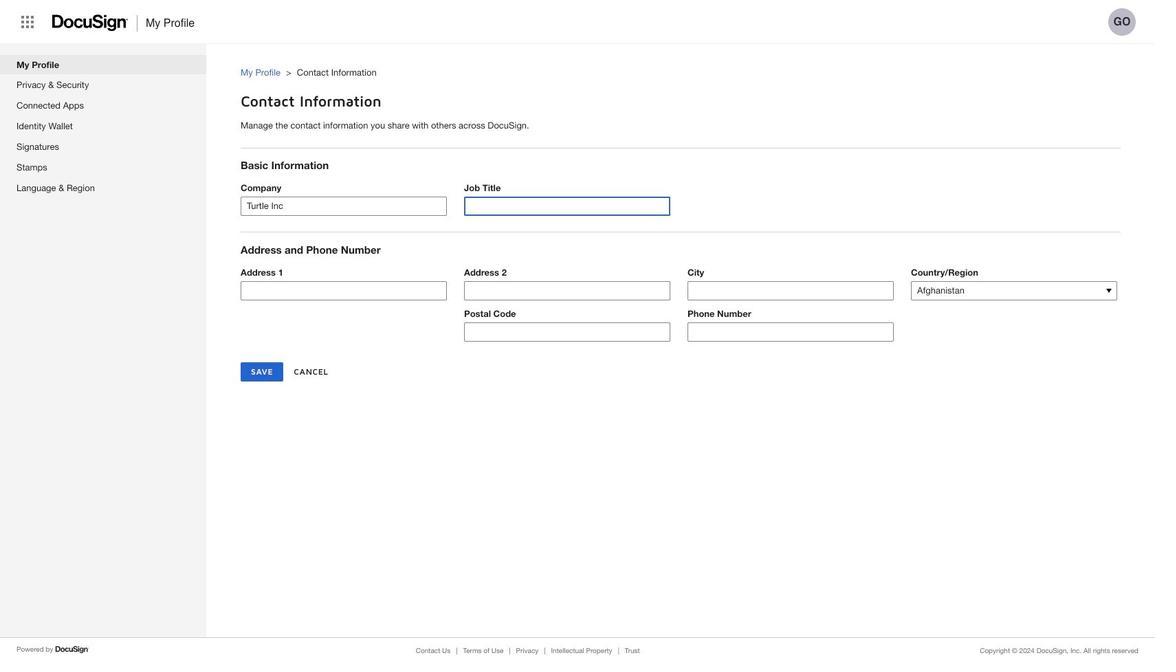 Task type: locate. For each thing, give the bounding box(es) containing it.
None text field
[[241, 198, 446, 215], [465, 198, 670, 215], [241, 282, 446, 300], [465, 282, 670, 300], [688, 282, 893, 300], [241, 198, 446, 215], [465, 198, 670, 215], [241, 282, 446, 300], [465, 282, 670, 300], [688, 282, 893, 300]]

1 vertical spatial docusign image
[[55, 644, 90, 655]]

docusign image
[[52, 10, 129, 36], [55, 644, 90, 655]]

None text field
[[465, 323, 670, 341], [688, 323, 893, 341], [465, 323, 670, 341], [688, 323, 893, 341]]



Task type: describe. For each thing, give the bounding box(es) containing it.
breadcrumb region
[[241, 53, 1155, 83]]

0 vertical spatial docusign image
[[52, 10, 129, 36]]



